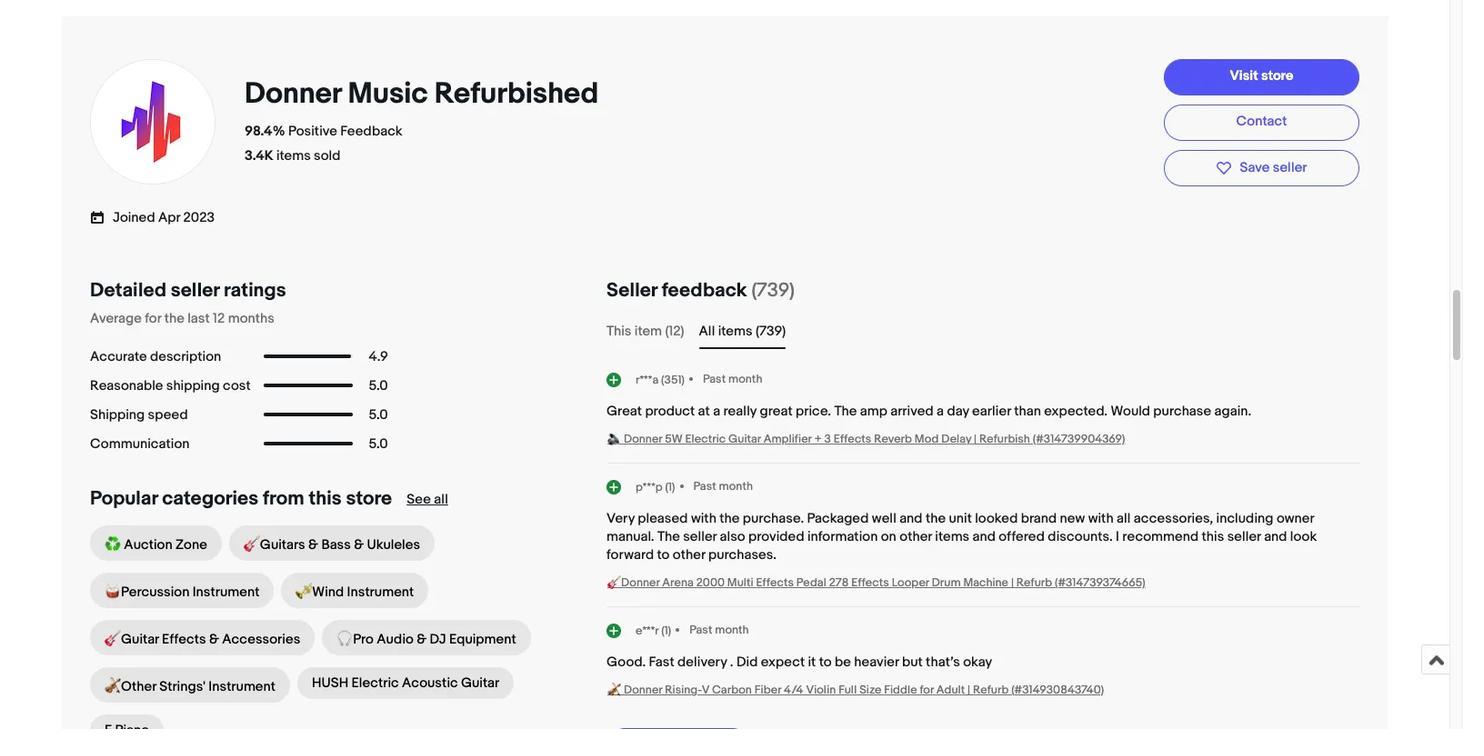Task type: locate. For each thing, give the bounding box(es) containing it.
and down owner
[[1264, 529, 1287, 546]]

size
[[860, 683, 882, 698]]

contact link
[[1164, 104, 1360, 141]]

0 horizontal spatial with
[[691, 510, 717, 528]]

the down pleased at the left
[[657, 529, 680, 546]]

1 vertical spatial this
[[1202, 529, 1224, 546]]

effects right 3
[[834, 432, 872, 447]]

0 vertical spatial 5.0
[[369, 377, 388, 394]]

instrument for 🎺wind instrument
[[347, 584, 414, 601]]

this inside very pleased with the purchase. packaged well and the unit looked brand new with all accessories, including owner manual. the seller also provided information on other items and offered discounts. i recommend this seller and look forward to other purchases.
[[1202, 529, 1224, 546]]

instrument down ukuleles
[[347, 584, 414, 601]]

5.0
[[369, 377, 388, 394], [369, 406, 388, 424], [369, 435, 388, 453]]

fiber
[[755, 683, 781, 698]]

past month up really on the bottom of page
[[703, 372, 763, 386]]

earlier
[[972, 403, 1011, 420]]

5.0 for speed
[[369, 406, 388, 424]]

past month up . on the bottom
[[690, 623, 749, 637]]

with
[[691, 510, 717, 528], [1088, 510, 1114, 528]]

1 horizontal spatial a
[[937, 403, 944, 420]]

1 vertical spatial electric
[[352, 675, 399, 692]]

delay
[[942, 432, 971, 447]]

1 vertical spatial items
[[718, 323, 753, 340]]

0 vertical spatial refurb
[[1017, 576, 1052, 590]]

1 horizontal spatial electric
[[685, 432, 726, 447]]

0 vertical spatial other
[[900, 529, 932, 546]]

a
[[713, 403, 720, 420], [937, 403, 944, 420]]

a right at
[[713, 403, 720, 420]]

items right all
[[718, 323, 753, 340]]

items inside 98.4% positive feedback 3.4k items sold
[[276, 147, 311, 164]]

.
[[730, 654, 734, 671]]

donner
[[245, 76, 341, 112], [624, 432, 662, 447], [624, 683, 662, 698]]

0 vertical spatial guitar
[[728, 432, 761, 447]]

brand
[[1021, 510, 1057, 528]]

0 horizontal spatial store
[[346, 488, 392, 511]]

0 vertical spatial items
[[276, 147, 311, 164]]

(1) for fast
[[661, 624, 671, 638]]

1 vertical spatial donner
[[624, 432, 662, 447]]

a left day
[[937, 403, 944, 420]]

2 horizontal spatial items
[[935, 529, 970, 546]]

instrument down "accessories"
[[209, 679, 276, 696]]

|
[[974, 432, 977, 447], [1011, 576, 1014, 590], [968, 683, 970, 698]]

multi
[[727, 576, 754, 590]]

looper
[[892, 576, 929, 590]]

seller right save
[[1273, 159, 1307, 176]]

see
[[407, 491, 431, 509]]

good.
[[607, 654, 646, 671]]

3 5.0 from the top
[[369, 435, 388, 453]]

0 vertical spatial (1)
[[665, 480, 675, 494]]

0 vertical spatial to
[[657, 547, 670, 564]]

this item (12)
[[607, 323, 684, 340]]

fast
[[649, 654, 675, 671]]

1 vertical spatial guitar
[[461, 675, 500, 692]]

store left see
[[346, 488, 392, 511]]

on
[[881, 529, 897, 546]]

other up arena
[[673, 547, 705, 564]]

and right well
[[900, 510, 923, 528]]

| right adult
[[968, 683, 970, 698]]

2 horizontal spatial the
[[926, 510, 946, 528]]

items down positive
[[276, 147, 311, 164]]

1 a from the left
[[713, 403, 720, 420]]

month for really
[[728, 372, 763, 386]]

98.4% positive feedback 3.4k items sold
[[245, 123, 403, 164]]

detailed seller ratings
[[90, 279, 286, 303]]

1 vertical spatial for
[[920, 683, 934, 698]]

1 5.0 from the top
[[369, 377, 388, 394]]

donner up positive
[[245, 76, 341, 112]]

🎸donner
[[608, 576, 660, 590]]

🎻
[[608, 683, 621, 698]]

store inside visit store link
[[1261, 67, 1294, 85]]

store right visit
[[1261, 67, 1294, 85]]

violin
[[806, 683, 836, 698]]

with up discounts.
[[1088, 510, 1114, 528]]

(739) inside "tab list"
[[756, 323, 786, 340]]

for left adult
[[920, 683, 934, 698]]

joined apr 2023
[[113, 209, 215, 226]]

278
[[829, 576, 849, 590]]

🎸guitars & bass & ukuleles
[[244, 537, 420, 554]]

effects up 🎻other strings' instrument link
[[162, 631, 206, 649]]

1 horizontal spatial guitar
[[728, 432, 761, 447]]

4/4
[[784, 683, 804, 698]]

0 horizontal spatial items
[[276, 147, 311, 164]]

past up at
[[703, 372, 726, 386]]

2 horizontal spatial |
[[1011, 576, 1014, 590]]

day
[[947, 403, 969, 420]]

(739) up all items (739)
[[752, 279, 795, 303]]

and down looked
[[973, 529, 996, 546]]

drum
[[932, 576, 961, 590]]

month
[[728, 372, 763, 386], [719, 479, 753, 494], [715, 623, 749, 637]]

ratings
[[224, 279, 286, 303]]

🎧pro audio & dj equipment
[[337, 631, 516, 649]]

month up purchase.
[[719, 479, 753, 494]]

0 vertical spatial this
[[309, 488, 342, 511]]

2 a from the left
[[937, 403, 944, 420]]

sold
[[314, 147, 340, 164]]

1 horizontal spatial with
[[1088, 510, 1114, 528]]

all
[[699, 323, 715, 340]]

(1) right p***p
[[665, 480, 675, 494]]

1 vertical spatial month
[[719, 479, 753, 494]]

electric
[[685, 432, 726, 447], [352, 675, 399, 692]]

accurate
[[90, 348, 147, 365]]

2 vertical spatial past
[[690, 623, 712, 637]]

purchases.
[[708, 547, 777, 564]]

1 horizontal spatial the
[[834, 403, 857, 420]]

effects right 278
[[851, 576, 889, 590]]

0 horizontal spatial other
[[673, 547, 705, 564]]

guitar down really on the bottom of page
[[728, 432, 761, 447]]

the left "last"
[[164, 310, 185, 328]]

2 vertical spatial |
[[968, 683, 970, 698]]

2 vertical spatial 5.0
[[369, 435, 388, 453]]

0 vertical spatial month
[[728, 372, 763, 386]]

owner
[[1277, 510, 1314, 528]]

audio
[[377, 631, 414, 649]]

1 vertical spatial all
[[1117, 510, 1131, 528]]

past month up also
[[693, 479, 753, 494]]

0 vertical spatial the
[[834, 403, 857, 420]]

0 vertical spatial all
[[434, 491, 448, 509]]

pedal
[[797, 576, 826, 590]]

very
[[607, 510, 635, 528]]

communication
[[90, 435, 190, 453]]

the up also
[[720, 510, 740, 528]]

contact
[[1236, 113, 1287, 130]]

other
[[900, 529, 932, 546], [673, 547, 705, 564]]

1 horizontal spatial refurb
[[1017, 576, 1052, 590]]

0 vertical spatial (739)
[[752, 279, 795, 303]]

1 horizontal spatial all
[[1117, 510, 1131, 528]]

0 horizontal spatial |
[[968, 683, 970, 698]]

be
[[835, 654, 851, 671]]

it
[[808, 654, 816, 671]]

effects
[[834, 432, 872, 447], [756, 576, 794, 590], [851, 576, 889, 590], [162, 631, 206, 649]]

0 vertical spatial store
[[1261, 67, 1294, 85]]

save seller
[[1240, 159, 1307, 176]]

🎻other strings' instrument link
[[90, 668, 290, 703]]

seller
[[607, 279, 657, 303]]

1 vertical spatial past month
[[693, 479, 753, 494]]

joined
[[113, 209, 155, 226]]

reasonable shipping cost
[[90, 377, 251, 394]]

tab list
[[607, 321, 1360, 342]]

i
[[1116, 529, 1120, 546]]

expect
[[761, 654, 805, 671]]

e***r
[[636, 624, 659, 638]]

items inside "tab list"
[[718, 323, 753, 340]]

1 vertical spatial (1)
[[661, 624, 671, 638]]

mod
[[915, 432, 939, 447]]

to right it
[[819, 654, 832, 671]]

past up "delivery"
[[690, 623, 712, 637]]

refurb down offered
[[1017, 576, 1052, 590]]

0 vertical spatial for
[[145, 310, 161, 328]]

items down the unit
[[935, 529, 970, 546]]

& left dj
[[417, 631, 427, 649]]

this right the from
[[309, 488, 342, 511]]

(1) right e***r
[[661, 624, 671, 638]]

guitar down "equipment"
[[461, 675, 500, 692]]

0 horizontal spatial refurb
[[973, 683, 1009, 698]]

pleased
[[638, 510, 688, 528]]

all up i
[[1117, 510, 1131, 528]]

1 horizontal spatial for
[[920, 683, 934, 698]]

🎻 donner rising-v carbon fiber 4/4 violin full size fiddle for adult | refurb (#314930843740)
[[608, 683, 1104, 698]]

strings'
[[159, 679, 206, 696]]

month up really on the bottom of page
[[728, 372, 763, 386]]

0 horizontal spatial and
[[900, 510, 923, 528]]

all inside very pleased with the purchase. packaged well and the unit looked brand new with all accessories, including owner manual. the seller also provided information on other items and offered discounts. i recommend this seller and look forward to other purchases.
[[1117, 510, 1131, 528]]

past month for .
[[690, 623, 749, 637]]

information
[[808, 529, 878, 546]]

electric down at
[[685, 432, 726, 447]]

2 5.0 from the top
[[369, 406, 388, 424]]

with right pleased at the left
[[691, 510, 717, 528]]

accessories
[[222, 631, 300, 649]]

the left amp at bottom right
[[834, 403, 857, 420]]

to inside very pleased with the purchase. packaged well and the unit looked brand new with all accessories, including owner manual. the seller also provided information on other items and offered discounts. i recommend this seller and look forward to other purchases.
[[657, 547, 670, 564]]

for right average
[[145, 310, 161, 328]]

(739) right all
[[756, 323, 786, 340]]

past month for the
[[693, 479, 753, 494]]

0 horizontal spatial a
[[713, 403, 720, 420]]

1 horizontal spatial items
[[718, 323, 753, 340]]

| right the machine
[[1011, 576, 1014, 590]]

1 horizontal spatial |
[[974, 432, 977, 447]]

all right see
[[434, 491, 448, 509]]

1 vertical spatial (739)
[[756, 323, 786, 340]]

text__icon wrapper image
[[90, 208, 113, 225]]

month for purchase.
[[719, 479, 753, 494]]

(351)
[[661, 373, 685, 387]]

for
[[145, 310, 161, 328], [920, 683, 934, 698]]

🎺wind instrument
[[296, 584, 414, 601]]

all
[[434, 491, 448, 509], [1117, 510, 1131, 528]]

the left the unit
[[926, 510, 946, 528]]

past month for a
[[703, 372, 763, 386]]

🎸donner arena 2000 multi effects pedal 278 effects looper drum machine | refurb (#314739374665) link
[[608, 576, 1146, 590]]

0 vertical spatial past
[[703, 372, 726, 386]]

arena
[[662, 576, 694, 590]]

recommend
[[1123, 529, 1199, 546]]

1 vertical spatial past
[[693, 479, 716, 494]]

1 horizontal spatial store
[[1261, 67, 1294, 85]]

instrument up the 🎸guitar effects & accessories link
[[193, 584, 260, 601]]

visit
[[1230, 67, 1258, 85]]

month up . on the bottom
[[715, 623, 749, 637]]

(#314930843740)
[[1011, 683, 1104, 698]]

1 horizontal spatial to
[[819, 654, 832, 671]]

0 vertical spatial past month
[[703, 372, 763, 386]]

great product at a really great price. the amp arrived a day earlier than expected. would purchase again.
[[607, 403, 1252, 420]]

2 vertical spatial items
[[935, 529, 970, 546]]

this down including
[[1202, 529, 1224, 546]]

refurb down okay
[[973, 683, 1009, 698]]

1 vertical spatial refurb
[[973, 683, 1009, 698]]

1 horizontal spatial and
[[973, 529, 996, 546]]

instrument inside 'link'
[[347, 584, 414, 601]]

1 vertical spatial 5.0
[[369, 406, 388, 424]]

other right on at the right of page
[[900, 529, 932, 546]]

to
[[657, 547, 670, 564], [819, 654, 832, 671]]

♻️ auction zone
[[105, 537, 207, 554]]

look
[[1290, 529, 1317, 546]]

seller inside save seller button
[[1273, 159, 1307, 176]]

to up arena
[[657, 547, 670, 564]]

0 horizontal spatial to
[[657, 547, 670, 564]]

(739) for all items (739)
[[756, 323, 786, 340]]

| right delay
[[974, 432, 977, 447]]

2 vertical spatial donner
[[624, 683, 662, 698]]

0 horizontal spatial the
[[657, 529, 680, 546]]

electric right hush
[[352, 675, 399, 692]]

1 vertical spatial |
[[1011, 576, 1014, 590]]

1 vertical spatial other
[[673, 547, 705, 564]]

unit
[[949, 510, 972, 528]]

donner right 🎻
[[624, 683, 662, 698]]

past right the p***p (1)
[[693, 479, 716, 494]]

1 horizontal spatial this
[[1202, 529, 1224, 546]]

see all
[[407, 491, 448, 509]]

positive
[[288, 123, 337, 140]]

and
[[900, 510, 923, 528], [973, 529, 996, 546], [1264, 529, 1287, 546]]

donner right 🔊
[[624, 432, 662, 447]]

1 vertical spatial the
[[657, 529, 680, 546]]

2 vertical spatial past month
[[690, 623, 749, 637]]

past for at
[[703, 372, 726, 386]]

2 vertical spatial month
[[715, 623, 749, 637]]



Task type: describe. For each thing, give the bounding box(es) containing it.
instrument for 🥁percussion instrument
[[193, 584, 260, 601]]

shipping speed
[[90, 406, 188, 424]]

accessories,
[[1134, 510, 1213, 528]]

great
[[760, 403, 793, 420]]

0 horizontal spatial this
[[309, 488, 342, 511]]

+
[[814, 432, 822, 447]]

heavier
[[854, 654, 899, 671]]

donner music refurbished image
[[89, 58, 216, 185]]

but
[[902, 654, 923, 671]]

98.4%
[[245, 123, 285, 140]]

full
[[839, 683, 857, 698]]

past for with
[[693, 479, 716, 494]]

effects right multi
[[756, 576, 794, 590]]

feedback
[[662, 279, 747, 303]]

item
[[635, 323, 662, 340]]

cost
[[223, 377, 251, 394]]

(#314739904369)
[[1033, 432, 1125, 447]]

that's
[[926, 654, 960, 671]]

0 horizontal spatial guitar
[[461, 675, 500, 692]]

well
[[872, 510, 897, 528]]

🎸guitar
[[105, 631, 159, 649]]

including
[[1216, 510, 1274, 528]]

average for the last 12 months
[[90, 310, 275, 328]]

all items (739)
[[699, 323, 786, 340]]

did
[[737, 654, 758, 671]]

great
[[607, 403, 642, 420]]

(739) for seller feedback (739)
[[752, 279, 795, 303]]

really
[[723, 403, 757, 420]]

🎸guitar effects & accessories
[[105, 631, 300, 649]]

0 vertical spatial |
[[974, 432, 977, 447]]

categories
[[162, 488, 258, 511]]

product
[[645, 403, 695, 420]]

month for did
[[715, 623, 749, 637]]

past for delivery
[[690, 623, 712, 637]]

dj
[[430, 631, 446, 649]]

🥁percussion instrument
[[105, 584, 260, 601]]

refurbish
[[979, 432, 1030, 447]]

2 horizontal spatial and
[[1264, 529, 1287, 546]]

(1) for pleased
[[665, 480, 675, 494]]

0 horizontal spatial the
[[164, 310, 185, 328]]

& left "accessories"
[[209, 631, 219, 649]]

🔊 donner 5w electric guitar amplifier + 3 effects reverb mod delay | refurbish (#314739904369)
[[608, 432, 1125, 447]]

seller up "last"
[[171, 279, 219, 303]]

& left bass
[[308, 537, 318, 554]]

visit store link
[[1164, 59, 1360, 95]]

e***r (1)
[[636, 624, 671, 638]]

🎸donner arena 2000 multi effects pedal 278 effects looper drum machine | refurb (#314739374665)
[[608, 576, 1146, 590]]

apr
[[158, 209, 180, 226]]

🎧pro
[[337, 631, 374, 649]]

seller down including
[[1227, 529, 1261, 546]]

this
[[607, 323, 632, 340]]

amplifier
[[764, 432, 812, 447]]

12
[[213, 310, 225, 328]]

see all link
[[407, 491, 448, 509]]

p***p
[[636, 480, 663, 494]]

(#314739374665)
[[1055, 576, 1146, 590]]

good. fast delivery . did expect it to be heavier but that's okay
[[607, 654, 992, 671]]

hush electric acoustic guitar link
[[297, 668, 514, 700]]

donner for good.
[[624, 683, 662, 698]]

5.0 for shipping
[[369, 377, 388, 394]]

5w
[[665, 432, 683, 447]]

forward
[[607, 547, 654, 564]]

feedback
[[340, 123, 403, 140]]

🎸guitars
[[244, 537, 305, 554]]

0 vertical spatial donner
[[245, 76, 341, 112]]

items inside very pleased with the purchase. packaged well and the unit looked brand new with all accessories, including owner manual. the seller also provided information on other items and offered discounts. i recommend this seller and look forward to other purchases.
[[935, 529, 970, 546]]

accurate description
[[90, 348, 221, 365]]

0 vertical spatial electric
[[685, 432, 726, 447]]

popular
[[90, 488, 158, 511]]

refurbished
[[435, 76, 599, 112]]

speed
[[148, 406, 188, 424]]

fiddle
[[884, 683, 917, 698]]

1 with from the left
[[691, 510, 717, 528]]

months
[[228, 310, 275, 328]]

price.
[[796, 403, 831, 420]]

very pleased with the purchase. packaged well and the unit looked brand new with all accessories, including owner manual. the seller also provided information on other items and offered discounts. i recommend this seller and look forward to other purchases.
[[607, 510, 1317, 564]]

🎻other strings' instrument
[[105, 679, 276, 696]]

the inside very pleased with the purchase. packaged well and the unit looked brand new with all accessories, including owner manual. the seller also provided information on other items and offered discounts. i recommend this seller and look forward to other purchases.
[[657, 529, 680, 546]]

reasonable
[[90, 377, 163, 394]]

at
[[698, 403, 710, 420]]

1 vertical spatial store
[[346, 488, 392, 511]]

shipping
[[166, 377, 220, 394]]

0 horizontal spatial electric
[[352, 675, 399, 692]]

okay
[[963, 654, 992, 671]]

r***a (351)
[[636, 373, 685, 387]]

1 horizontal spatial other
[[900, 529, 932, 546]]

seller left also
[[683, 529, 717, 546]]

donner for great
[[624, 432, 662, 447]]

3
[[824, 432, 831, 447]]

🎻 donner rising-v carbon fiber 4/4 violin full size fiddle for adult | refurb (#314930843740) link
[[608, 683, 1104, 698]]

tab list containing this item (12)
[[607, 321, 1360, 342]]

& right bass
[[354, 537, 364, 554]]

description
[[150, 348, 221, 365]]

music
[[348, 76, 428, 112]]

donner music refurbished
[[245, 76, 599, 112]]

1 horizontal spatial the
[[720, 510, 740, 528]]

🎻other
[[105, 679, 156, 696]]

0 horizontal spatial all
[[434, 491, 448, 509]]

amp
[[860, 403, 887, 420]]

machine
[[963, 576, 1009, 590]]

0 horizontal spatial for
[[145, 310, 161, 328]]

🔊
[[608, 432, 621, 447]]

ukuleles
[[367, 537, 420, 554]]

purchase
[[1154, 403, 1212, 420]]

1 vertical spatial to
[[819, 654, 832, 671]]

new
[[1060, 510, 1085, 528]]

save seller button
[[1164, 150, 1360, 186]]

🎸guitars & bass & ukuleles link
[[229, 526, 435, 561]]

equipment
[[449, 631, 516, 649]]

2 with from the left
[[1088, 510, 1114, 528]]

♻️
[[105, 537, 121, 554]]

🎺wind instrument link
[[281, 573, 429, 609]]



Task type: vqa. For each thing, say whether or not it's contained in the screenshot.
the Side
no



